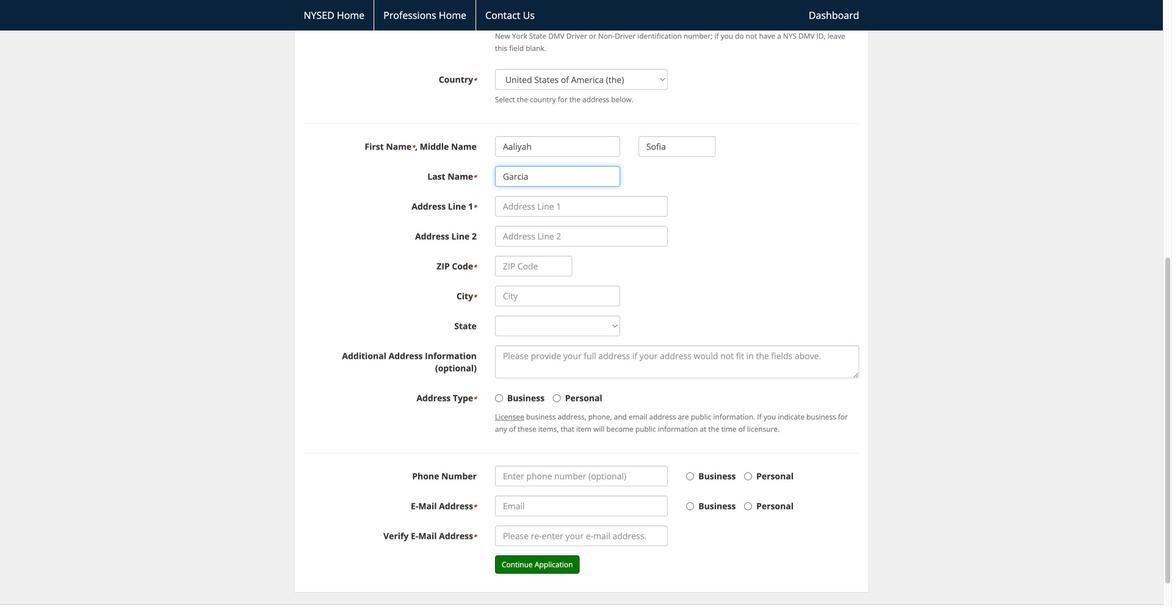 Task type: locate. For each thing, give the bounding box(es) containing it.
First Name text field
[[495, 136, 620, 157]]

None radio
[[495, 395, 503, 403], [553, 395, 561, 403], [687, 473, 695, 481], [745, 473, 752, 481], [687, 503, 695, 511], [745, 503, 752, 511], [495, 395, 503, 403], [553, 395, 561, 403], [687, 473, 695, 481], [745, 473, 752, 481], [687, 503, 695, 511], [745, 503, 752, 511]]

None submit
[[495, 556, 580, 574]]

City text field
[[495, 286, 620, 307]]

Address Line 1 text field
[[495, 196, 668, 217]]

Email text field
[[495, 496, 668, 517]]

Middle Name text field
[[639, 136, 716, 157]]

Enter phone number (optional) text field
[[495, 466, 668, 487]]



Task type: vqa. For each thing, say whether or not it's contained in the screenshot.
the Please provide your full address if your address would not fit in the fields above. text box
yes



Task type: describe. For each thing, give the bounding box(es) containing it.
ZIP Code text field
[[495, 256, 573, 277]]

Please provide your full address if your address would not fit in the fields above. text field
[[495, 346, 860, 379]]

Address Line 2 text field
[[495, 226, 668, 247]]

ID text field
[[495, 6, 620, 26]]

Please re-enter your e-mail address. text field
[[495, 526, 668, 547]]

Last Name text field
[[495, 166, 620, 187]]



